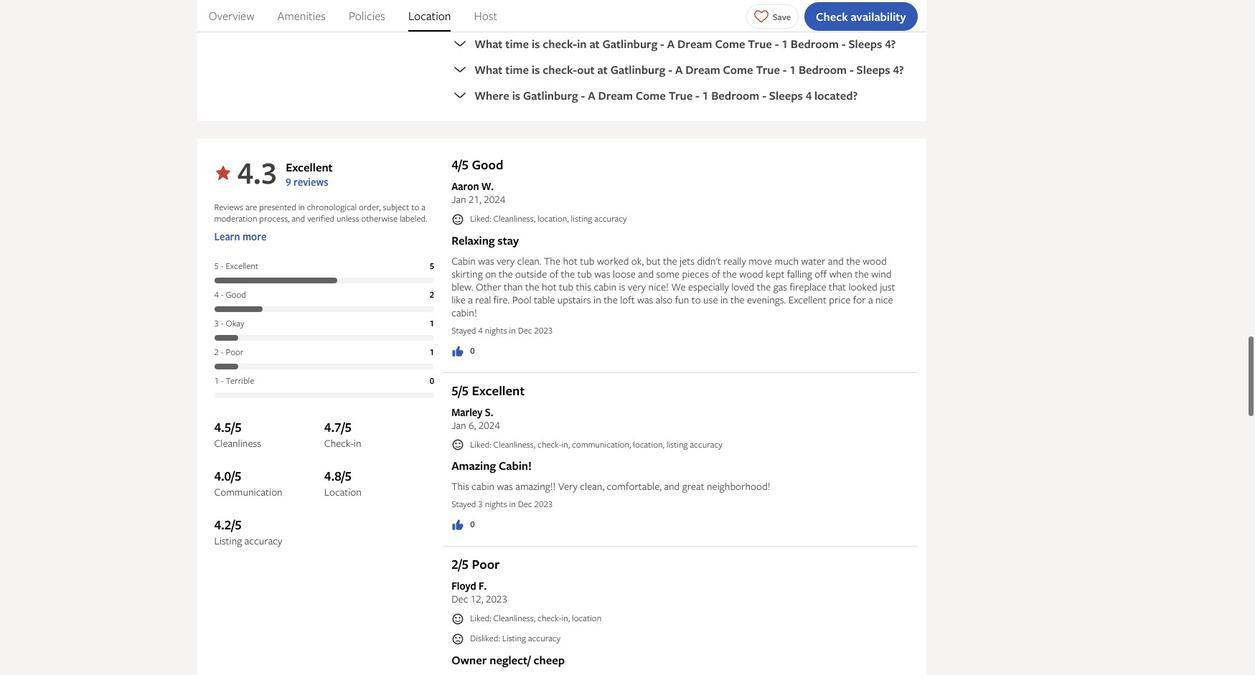 Task type: locate. For each thing, give the bounding box(es) containing it.
of right the outside at the top left of page
[[550, 267, 559, 281]]

1 liked: from the top
[[470, 213, 492, 225]]

1 in, from the top
[[562, 439, 570, 451]]

much
[[775, 254, 799, 268]]

location
[[572, 613, 602, 625]]

order,
[[359, 201, 381, 214]]

check-
[[324, 437, 354, 450]]

aaron
[[452, 180, 479, 193]]

the right than
[[526, 280, 540, 294]]

cleanliness, up stay
[[494, 213, 536, 225]]

5
[[214, 260, 219, 272], [430, 260, 435, 272]]

1 vertical spatial 0 button
[[452, 519, 475, 532]]

and left verified
[[292, 213, 305, 225]]

cabin inside "relaxing stay cabin was very clean. the hot tub worked ok, but the jets didn't really move much water and the wood skirting on the outside of the tub was loose and some pieces of the wood kept falling off when the wind blew. other than the hot tub this cabin is very nice! we especially loved the gas fireplace that looked just like a real fire. pool table upstairs in the loft was also fun to use in the evenings. excellent price for a nice cabin!"
[[594, 280, 617, 294]]

good
[[472, 156, 504, 174], [226, 289, 246, 301]]

cleanliness, up disliked: listing accuracy
[[494, 613, 536, 625]]

a right like
[[468, 293, 473, 307]]

1 vertical spatial to
[[692, 293, 701, 307]]

dec down amazing!!
[[518, 499, 533, 511]]

5 - excellent
[[214, 260, 259, 272]]

1 vertical spatial cabin
[[472, 480, 495, 494]]

0 button for 4/5
[[452, 345, 475, 358]]

in left verified
[[298, 201, 305, 214]]

0 horizontal spatial good
[[226, 289, 246, 301]]

2/5
[[452, 556, 469, 574]]

0 vertical spatial very
[[497, 254, 515, 268]]

water
[[802, 254, 826, 268]]

small image up owner
[[452, 633, 465, 646]]

5/5
[[452, 382, 469, 400]]

a
[[422, 201, 426, 214], [468, 293, 473, 307], [869, 293, 874, 307]]

0 for 4/5
[[470, 345, 475, 357]]

0 vertical spatial nights
[[485, 324, 507, 337]]

1 vertical spatial time
[[506, 62, 529, 78]]

2 for 2
[[430, 289, 435, 301]]

very
[[497, 254, 515, 268], [628, 280, 646, 294]]

5 left cabin
[[430, 260, 435, 272]]

cleanliness,
[[494, 213, 536, 225], [494, 439, 536, 451], [494, 613, 536, 625]]

very left "nice!"
[[628, 280, 646, 294]]

cabin inside amazing cabin! this cabin was amazing!! very clean, comfortable, and great neighborhood!
[[472, 480, 495, 494]]

0 down stayed 3 nights in dec 2023
[[470, 519, 475, 531]]

1 horizontal spatial listing
[[667, 439, 688, 451]]

2 medium image from the top
[[452, 519, 465, 532]]

host
[[474, 8, 498, 24]]

is
[[532, 36, 540, 52], [532, 62, 540, 78], [512, 88, 521, 104], [619, 280, 626, 294]]

1 horizontal spatial of
[[712, 267, 721, 281]]

other
[[476, 280, 502, 294]]

0 vertical spatial 4?
[[886, 36, 896, 52]]

we
[[672, 280, 686, 294]]

0 horizontal spatial poor
[[226, 346, 244, 359]]

1 cleanliness, from the top
[[494, 213, 536, 225]]

pool
[[513, 293, 532, 307]]

is
[[475, 10, 483, 26]]

1 vertical spatial what
[[475, 62, 503, 78]]

0 vertical spatial stayed
[[452, 324, 476, 337]]

4
[[769, 10, 775, 26], [806, 88, 812, 104], [214, 289, 219, 301], [478, 324, 483, 337]]

0 vertical spatial liked:
[[470, 213, 492, 225]]

amenities link
[[278, 0, 326, 32]]

to inside 'reviews are presented in chronological order, subject to a moderation process, and verified unless otherwise labeled. learn more'
[[412, 201, 420, 214]]

a inside 'reviews are presented in chronological order, subject to a moderation process, and verified unless otherwise labeled. learn more'
[[422, 201, 426, 214]]

2023 right the 12,
[[486, 593, 508, 606]]

excellent down falling
[[789, 293, 827, 307]]

hot down the
[[542, 280, 557, 294]]

good inside 4/5 good aaron w. jan 21, 2024
[[472, 156, 504, 174]]

2023
[[535, 324, 553, 337], [535, 499, 553, 511], [486, 593, 508, 606]]

4.8 out of 5 element
[[324, 468, 435, 486]]

1 vertical spatial nights
[[485, 499, 507, 511]]

0 vertical spatial to
[[412, 201, 420, 214]]

2 down 3 - okay
[[214, 346, 219, 359]]

a right host
[[551, 10, 558, 26]]

the
[[664, 254, 678, 268], [847, 254, 861, 268], [499, 267, 513, 281], [561, 267, 575, 281], [723, 267, 737, 281], [855, 267, 869, 281], [526, 280, 540, 294], [757, 280, 771, 294], [604, 293, 618, 307], [731, 293, 745, 307]]

sleeps left located?
[[770, 88, 803, 104]]

0 vertical spatial cleanliness,
[[494, 213, 536, 225]]

in right this
[[594, 293, 602, 307]]

comfortable,
[[607, 480, 662, 494]]

listing for disliked:
[[502, 633, 526, 645]]

nights down fire.
[[485, 324, 507, 337]]

0 vertical spatial cabin
[[594, 280, 617, 294]]

2024 for good
[[484, 193, 506, 206]]

medium image for 5/5 excellent
[[452, 519, 465, 532]]

0 down stayed 4 nights in dec 2023
[[470, 345, 475, 357]]

0 button
[[452, 345, 475, 358], [452, 519, 475, 532]]

dec inside 2/5 poor floyd f. dec 12, 2023
[[452, 593, 468, 606]]

good down 5 - excellent on the top of the page
[[226, 289, 246, 301]]

1 vertical spatial hot
[[542, 280, 557, 294]]

tub left this
[[559, 280, 574, 294]]

fire.
[[494, 293, 510, 307]]

1 horizontal spatial very
[[628, 280, 646, 294]]

2 vertical spatial dec
[[452, 593, 468, 606]]

liked:
[[470, 213, 492, 225], [470, 439, 492, 451], [470, 613, 492, 625]]

0 vertical spatial 0 button
[[452, 345, 475, 358]]

0 vertical spatial medium image
[[452, 345, 465, 358]]

dec down pool
[[518, 324, 533, 337]]

where
[[475, 88, 510, 104]]

0 vertical spatial jan
[[452, 193, 466, 206]]

0 horizontal spatial cabin
[[472, 480, 495, 494]]

0 horizontal spatial 3
[[214, 318, 219, 330]]

1 nights from the top
[[485, 324, 507, 337]]

0 vertical spatial 2024
[[484, 193, 506, 206]]

in, left location
[[562, 613, 570, 625]]

small image up relaxing
[[452, 213, 465, 226]]

0 vertical spatial 2
[[430, 289, 435, 301]]

3 down amazing
[[478, 499, 483, 511]]

at for in
[[590, 36, 600, 52]]

1 horizontal spatial to
[[692, 293, 701, 307]]

ok,
[[632, 254, 644, 268]]

terrible
[[226, 375, 254, 387]]

gatlinburg down is gatlinburg - a dream come true - 1 bedroom - sleeps 4 pet-friendly?
[[603, 36, 658, 52]]

cabin
[[452, 254, 476, 268]]

stayed down cabin!
[[452, 324, 476, 337]]

what down 'is'
[[475, 36, 503, 52]]

and left great
[[665, 480, 680, 494]]

location, up the
[[538, 213, 569, 225]]

1 vertical spatial liked:
[[470, 439, 492, 451]]

2 - poor
[[214, 346, 244, 359]]

listing down the communication
[[214, 534, 242, 548]]

2 vertical spatial cleanliness,
[[494, 613, 536, 625]]

2 vertical spatial small image
[[452, 633, 465, 646]]

s.
[[485, 406, 494, 419]]

the right on
[[499, 267, 513, 281]]

the right the
[[561, 267, 575, 281]]

2 liked: from the top
[[470, 439, 492, 451]]

chronological
[[307, 201, 357, 214]]

tub
[[580, 254, 595, 268], [578, 267, 592, 281], [559, 280, 574, 294]]

liked: down the 21,
[[470, 213, 492, 225]]

was right loft
[[638, 293, 654, 307]]

0 horizontal spatial hot
[[542, 280, 557, 294]]

small image for disliked: listing accuracy
[[452, 633, 465, 646]]

1 vertical spatial medium image
[[452, 519, 465, 532]]

poor up f.
[[472, 556, 500, 574]]

5 for 5 - excellent
[[214, 260, 219, 272]]

1 horizontal spatial listing
[[502, 633, 526, 645]]

f.
[[479, 580, 487, 593]]

0 vertical spatial in,
[[562, 439, 570, 451]]

in down amazing!!
[[509, 499, 516, 511]]

0 vertical spatial listing
[[214, 534, 242, 548]]

stayed
[[452, 324, 476, 337], [452, 499, 476, 511]]

availability
[[851, 8, 907, 24]]

jan inside 4/5 good aaron w. jan 21, 2024
[[452, 193, 466, 206]]

excellent inside 5/5 excellent marley s. jan 6, 2024
[[472, 382, 525, 400]]

2024 inside 4/5 good aaron w. jan 21, 2024
[[484, 193, 506, 206]]

2
[[430, 289, 435, 301], [214, 346, 219, 359]]

1 jan from the top
[[452, 193, 466, 206]]

poor inside 2/5 poor floyd f. dec 12, 2023
[[472, 556, 500, 574]]

dec left the 12,
[[452, 593, 468, 606]]

listing up neglect/ at the bottom left of page
[[502, 633, 526, 645]]

3 small image from the top
[[452, 633, 465, 646]]

6,
[[469, 419, 476, 432]]

listing up this
[[571, 213, 593, 225]]

1
[[665, 10, 672, 26], [782, 36, 788, 52], [790, 62, 796, 78], [703, 88, 709, 104], [430, 318, 435, 330], [430, 346, 435, 359], [214, 375, 219, 387]]

1 horizontal spatial wood
[[863, 254, 887, 268]]

0 horizontal spatial a
[[422, 201, 426, 214]]

0 horizontal spatial to
[[412, 201, 420, 214]]

a right for
[[869, 293, 874, 307]]

1 medium image from the top
[[452, 345, 465, 358]]

1 horizontal spatial good
[[472, 156, 504, 174]]

1 vertical spatial stayed
[[452, 499, 476, 511]]

2 nights from the top
[[485, 499, 507, 511]]

2 in, from the top
[[562, 613, 570, 625]]

2 vertical spatial 2023
[[486, 593, 508, 606]]

time for what time is check-out at gatlinburg - a dream come true - 1 bedroom - sleeps 4?
[[506, 62, 529, 78]]

0 vertical spatial time
[[506, 36, 529, 52]]

time
[[506, 36, 529, 52], [506, 62, 529, 78]]

2 horizontal spatial a
[[869, 293, 874, 307]]

to inside "relaxing stay cabin was very clean. the hot tub worked ok, but the jets didn't really move much water and the wood skirting on the outside of the tub was loose and some pieces of the wood kept falling off when the wind blew. other than the hot tub this cabin is very nice! we especially loved the gas fireplace that looked just like a real fire. pool table upstairs in the loft was also fun to use in the evenings. excellent price for a nice cabin!"
[[692, 293, 701, 307]]

worked
[[597, 254, 629, 268]]

in up out
[[577, 36, 587, 52]]

1 vertical spatial jan
[[452, 419, 466, 432]]

check availability button
[[805, 2, 918, 31]]

negative theme image
[[214, 165, 232, 182]]

1 vertical spatial poor
[[472, 556, 500, 574]]

0 horizontal spatial location
[[324, 486, 362, 499]]

friendly?
[[799, 10, 844, 26]]

0 vertical spatial dec
[[518, 324, 533, 337]]

kept
[[766, 267, 785, 281]]

1 horizontal spatial poor
[[472, 556, 500, 574]]

2024 right the 21,
[[484, 193, 506, 206]]

cabin!
[[452, 306, 477, 319]]

4.5 out of 5 element
[[214, 419, 324, 438]]

jan inside 5/5 excellent marley s. jan 6, 2024
[[452, 419, 466, 432]]

2 small image from the top
[[452, 613, 465, 626]]

was right cabin
[[478, 254, 495, 268]]

to
[[412, 201, 420, 214], [692, 293, 701, 307]]

bedroom down friendly?
[[791, 36, 839, 52]]

0 vertical spatial good
[[472, 156, 504, 174]]

okay
[[226, 318, 244, 330]]

where is gatlinburg - a dream come true - 1 bedroom - sleeps 4 located?
[[475, 88, 858, 104]]

stayed down this
[[452, 499, 476, 511]]

0 vertical spatial 2023
[[535, 324, 553, 337]]

falling
[[788, 267, 813, 281]]

1 vertical spatial listing
[[667, 439, 688, 451]]

gatlinburg down out
[[523, 88, 578, 104]]

1 time from the top
[[506, 36, 529, 52]]

2 time from the top
[[506, 62, 529, 78]]

poor
[[226, 346, 244, 359], [472, 556, 500, 574]]

1 vertical spatial 2
[[214, 346, 219, 359]]

0 horizontal spatial listing
[[214, 534, 242, 548]]

the left loft
[[604, 293, 618, 307]]

1 horizontal spatial 5
[[430, 260, 435, 272]]

excellent
[[286, 160, 333, 175], [226, 260, 259, 272], [789, 293, 827, 307], [472, 382, 525, 400]]

-
[[544, 10, 548, 26], [658, 10, 663, 26], [725, 10, 729, 26], [661, 36, 665, 52], [775, 36, 779, 52], [842, 36, 846, 52], [669, 62, 673, 78], [783, 62, 787, 78], [850, 62, 854, 78], [581, 88, 585, 104], [696, 88, 700, 104], [763, 88, 767, 104], [221, 260, 224, 272], [221, 289, 224, 301], [221, 318, 224, 330], [221, 346, 224, 359], [221, 375, 224, 387]]

time for what time is check-in at gatlinburg - a dream come true - 1 bedroom - sleeps 4?
[[506, 36, 529, 52]]

2 what from the top
[[475, 62, 503, 78]]

what for what time is check-out at gatlinburg - a dream come true - 1 bedroom - sleeps 4?
[[475, 62, 503, 78]]

small image
[[452, 213, 465, 226], [452, 613, 465, 626], [452, 633, 465, 646]]

jan left the 21,
[[452, 193, 466, 206]]

small image down floyd on the left
[[452, 613, 465, 626]]

1 vertical spatial 2023
[[535, 499, 553, 511]]

and right loose
[[639, 267, 654, 281]]

1 vertical spatial 4?
[[894, 62, 904, 78]]

very right on
[[497, 254, 515, 268]]

0 button down cabin!
[[452, 345, 475, 358]]

1 vertical spatial listing
[[502, 633, 526, 645]]

0 vertical spatial hot
[[563, 254, 578, 268]]

was left loose
[[595, 267, 611, 281]]

location, up comfortable,
[[634, 439, 665, 451]]

2 cleanliness, from the top
[[494, 439, 536, 451]]

listing inside 4.2/5 listing accuracy
[[214, 534, 242, 548]]

liked: down 6,
[[470, 439, 492, 451]]

1 what from the top
[[475, 36, 503, 52]]

location
[[409, 8, 451, 24], [324, 486, 362, 499]]

bedroom
[[674, 10, 723, 26], [791, 36, 839, 52], [799, 62, 847, 78], [712, 88, 760, 104]]

medium image
[[452, 345, 465, 358], [452, 519, 465, 532]]

3 liked: from the top
[[470, 613, 492, 625]]

also
[[656, 293, 673, 307]]

1 vertical spatial in,
[[562, 613, 570, 625]]

2023 for excellent
[[535, 499, 553, 511]]

0 vertical spatial small image
[[452, 213, 465, 226]]

true
[[632, 10, 656, 26], [748, 36, 772, 52], [756, 62, 780, 78], [669, 88, 693, 104]]

in right 4.7/5
[[354, 437, 362, 450]]

1 vertical spatial small image
[[452, 613, 465, 626]]

excellent up s.
[[472, 382, 525, 400]]

0 button down this
[[452, 519, 475, 532]]

list
[[197, 0, 927, 32]]

cleanliness, for 4/5 good
[[494, 213, 536, 225]]

this
[[452, 480, 470, 494]]

1 of from the left
[[550, 267, 559, 281]]

was up stayed 3 nights in dec 2023
[[497, 480, 513, 494]]

0 horizontal spatial of
[[550, 267, 559, 281]]

2 stayed from the top
[[452, 499, 476, 511]]

1 0 button from the top
[[452, 345, 475, 358]]

0 vertical spatial location,
[[538, 213, 569, 225]]

4?
[[886, 36, 896, 52], [894, 62, 904, 78]]

1 small image from the top
[[452, 213, 465, 226]]

1 vertical spatial cleanliness,
[[494, 439, 536, 451]]

reviews
[[214, 201, 243, 214]]

2024 inside 5/5 excellent marley s. jan 6, 2024
[[479, 419, 500, 432]]

0 vertical spatial at
[[590, 36, 600, 52]]

2 0 button from the top
[[452, 519, 475, 532]]

nights down cabin!
[[485, 499, 507, 511]]

marley
[[452, 406, 483, 419]]

0 vertical spatial 3
[[214, 318, 219, 330]]

1 horizontal spatial 3
[[478, 499, 483, 511]]

1 vertical spatial good
[[226, 289, 246, 301]]

1 horizontal spatial location
[[409, 8, 451, 24]]

at right out
[[598, 62, 608, 78]]

small image for liked: cleanliness, check-in, location
[[452, 613, 465, 626]]

wood left kept
[[740, 267, 764, 281]]

0 horizontal spatial 2
[[214, 346, 219, 359]]

4.7/5 check-in
[[324, 419, 362, 450]]

1 horizontal spatial location,
[[634, 439, 665, 451]]

clean,
[[580, 480, 605, 494]]

1 horizontal spatial cabin
[[594, 280, 617, 294]]

0 horizontal spatial 5
[[214, 260, 219, 272]]

jan left 6,
[[452, 419, 466, 432]]

stay
[[498, 233, 519, 248]]

cheep
[[534, 652, 565, 668]]

2 vertical spatial liked:
[[470, 613, 492, 625]]

1 vertical spatial 2024
[[479, 419, 500, 432]]

medium image up the 2/5
[[452, 519, 465, 532]]

accuracy right 4.2/5
[[245, 534, 283, 548]]

location down check-
[[324, 486, 362, 499]]

at up out
[[590, 36, 600, 52]]

1 vertical spatial location
[[324, 486, 362, 499]]

0 vertical spatial listing
[[571, 213, 593, 225]]

a right subject
[[422, 201, 426, 214]]

1 horizontal spatial hot
[[563, 254, 578, 268]]

in, left communication,
[[562, 439, 570, 451]]

1 horizontal spatial 2
[[430, 289, 435, 301]]

1 vertical spatial at
[[598, 62, 608, 78]]

5 down learn on the top of page
[[214, 260, 219, 272]]

0 vertical spatial 0
[[470, 345, 475, 357]]

to right subject
[[412, 201, 420, 214]]

2023 down table
[[535, 324, 553, 337]]

2 jan from the top
[[452, 419, 466, 432]]

0 vertical spatial location
[[409, 8, 451, 24]]

poor down okay
[[226, 346, 244, 359]]

jan
[[452, 193, 466, 206], [452, 419, 466, 432]]

what up where
[[475, 62, 503, 78]]

0 vertical spatial poor
[[226, 346, 244, 359]]

2 vertical spatial 0
[[470, 519, 475, 531]]

3 cleanliness, from the top
[[494, 613, 536, 625]]

when
[[830, 267, 853, 281]]

1 stayed from the top
[[452, 324, 476, 337]]

2 5 from the left
[[430, 260, 435, 272]]

0 vertical spatial what
[[475, 36, 503, 52]]

1 vertical spatial dec
[[518, 499, 533, 511]]

to right fun
[[692, 293, 701, 307]]

owner
[[452, 652, 487, 668]]

tub up upstairs
[[578, 267, 592, 281]]

the up looked
[[847, 254, 861, 268]]

0 horizontal spatial listing
[[571, 213, 593, 225]]

1 5 from the left
[[214, 260, 219, 272]]



Task type: describe. For each thing, give the bounding box(es) containing it.
loved
[[732, 280, 755, 294]]

unless
[[337, 213, 359, 225]]

w.
[[482, 180, 494, 193]]

4? for what time is check-out at gatlinburg - a dream come true - 1 bedroom - sleeps 4?
[[894, 62, 904, 78]]

0 horizontal spatial very
[[497, 254, 515, 268]]

real
[[476, 293, 491, 307]]

communication,
[[572, 439, 631, 451]]

5 for 5
[[430, 260, 435, 272]]

fireplace
[[790, 280, 827, 294]]

excellent up chronological on the left of page
[[286, 160, 333, 175]]

amazing
[[452, 458, 496, 474]]

upstairs
[[558, 293, 591, 307]]

asked
[[303, 9, 348, 33]]

5/5 excellent marley s. jan 6, 2024
[[452, 382, 525, 432]]

4 left pet-
[[769, 10, 775, 26]]

save
[[773, 10, 791, 23]]

4/5
[[452, 156, 469, 174]]

and inside amazing cabin! this cabin was amazing!! very clean, comfortable, and great neighborhood!
[[665, 480, 680, 494]]

0 for 5/5
[[470, 519, 475, 531]]

save button
[[747, 4, 799, 28]]

the left gas
[[757, 280, 771, 294]]

relaxing stay cabin was very clean. the hot tub worked ok, but the jets didn't really move much water and the wood skirting on the outside of the tub was loose and some pieces of the wood kept falling off when the wind blew. other than the hot tub this cabin is very nice! we especially loved the gas fireplace that looked just like a real fire. pool table upstairs in the loft was also fun to use in the evenings. excellent price for a nice cabin!
[[452, 233, 896, 319]]

sleeps left save
[[732, 10, 766, 26]]

small image for liked: cleanliness, location, listing accuracy
[[452, 213, 465, 226]]

wind
[[872, 267, 892, 281]]

2 of from the left
[[712, 267, 721, 281]]

4? for what time is check-in at gatlinburg - a dream come true - 1 bedroom - sleeps 4?
[[886, 36, 896, 52]]

4.7 out of 5 element
[[324, 419, 435, 438]]

neglect/
[[490, 652, 531, 668]]

0 horizontal spatial location,
[[538, 213, 569, 225]]

blew.
[[452, 280, 474, 294]]

in, for communication,
[[562, 439, 570, 451]]

excellent up 4 - good
[[226, 260, 259, 272]]

stayed 3 nights in dec 2023
[[452, 499, 553, 511]]

in right use on the right of the page
[[721, 293, 729, 307]]

bedroom up what time is check-in at gatlinburg - a dream come true - 1 bedroom - sleeps 4?
[[674, 10, 723, 26]]

bedroom up located?
[[799, 62, 847, 78]]

pet-
[[778, 10, 799, 26]]

in down pool
[[509, 324, 516, 337]]

accuracy up great
[[690, 439, 723, 451]]

4 up 3 - okay
[[214, 289, 219, 301]]

in inside "4.7/5 check-in"
[[354, 437, 362, 450]]

is inside "relaxing stay cabin was very clean. the hot tub worked ok, but the jets didn't really move much water and the wood skirting on the outside of the tub was loose and some pieces of the wood kept falling off when the wind blew. other than the hot tub this cabin is very nice! we especially loved the gas fireplace that looked just like a real fire. pool table upstairs in the loft was also fun to use in the evenings. excellent price for a nice cabin!"
[[619, 280, 626, 294]]

1 vertical spatial location,
[[634, 439, 665, 451]]

just
[[880, 280, 896, 294]]

listing for 4.2/5
[[214, 534, 242, 548]]

dec for 4
[[518, 324, 533, 337]]

cleanliness
[[214, 437, 261, 450]]

communication
[[214, 486, 283, 499]]

especially
[[689, 280, 729, 294]]

in, for location
[[562, 613, 570, 625]]

is gatlinburg - a dream come true - 1 bedroom - sleeps 4 pet-friendly?
[[475, 10, 844, 26]]

pieces
[[682, 267, 709, 281]]

bedroom down what time is check-out at gatlinburg - a dream come true - 1 bedroom - sleeps 4?
[[712, 88, 760, 104]]

accuracy inside 4.2/5 listing accuracy
[[245, 534, 283, 548]]

loose
[[613, 267, 636, 281]]

list containing overview
[[197, 0, 927, 32]]

subject
[[383, 201, 410, 214]]

9
[[286, 175, 291, 189]]

the left the wind
[[855, 267, 869, 281]]

4.5/5 cleanliness
[[214, 419, 261, 450]]

0 horizontal spatial wood
[[740, 267, 764, 281]]

was inside amazing cabin! this cabin was amazing!! very clean, comfortable, and great neighborhood!
[[497, 480, 513, 494]]

otherwise
[[362, 213, 398, 225]]

4.0/5 communication
[[214, 468, 283, 499]]

stayed for 4/5
[[452, 324, 476, 337]]

sleeps up located?
[[857, 62, 891, 78]]

relaxing
[[452, 233, 495, 248]]

nights for good
[[485, 324, 507, 337]]

4 left located?
[[806, 88, 812, 104]]

4.0 out of 5 element
[[214, 468, 324, 486]]

excellent 9 reviews
[[286, 160, 333, 189]]

4 down real
[[478, 324, 483, 337]]

gatlinburg up where is gatlinburg - a dream come true - 1 bedroom - sleeps 4 located?
[[611, 62, 666, 78]]

jets
[[680, 254, 695, 268]]

check
[[817, 8, 848, 24]]

liked: for excellent
[[470, 439, 492, 451]]

in inside 'reviews are presented in chronological order, subject to a moderation process, and verified unless otherwise labeled. learn more'
[[298, 201, 305, 214]]

owner neglect/ cheep
[[452, 652, 565, 668]]

what for what time is check-in at gatlinburg - a dream come true - 1 bedroom - sleeps 4?
[[475, 36, 503, 52]]

for
[[854, 293, 866, 307]]

table
[[534, 293, 555, 307]]

1 vertical spatial 3
[[478, 499, 483, 511]]

accuracy down liked: cleanliness, check-in, location
[[528, 633, 561, 645]]

overview link
[[209, 0, 255, 32]]

a down what time is check-in at gatlinburg - a dream come true - 1 bedroom - sleeps 4?
[[676, 62, 683, 78]]

4.2 out of 5 element
[[214, 517, 324, 535]]

neighborhood!
[[707, 480, 771, 494]]

amenities
[[278, 8, 326, 24]]

2024 for excellent
[[479, 419, 500, 432]]

move
[[749, 254, 773, 268]]

2/5 poor floyd f. dec 12, 2023
[[452, 556, 508, 606]]

the right didn't
[[723, 267, 737, 281]]

4.0/5
[[214, 468, 242, 486]]

what time is check-out at gatlinburg - a dream come true - 1 bedroom - sleeps 4?
[[475, 62, 904, 78]]

policies
[[349, 8, 386, 24]]

questions
[[352, 9, 428, 33]]

4.5/5
[[214, 419, 242, 437]]

liked: for good
[[470, 213, 492, 225]]

a down is gatlinburg - a dream come true - 1 bedroom - sleeps 4 pet-friendly?
[[668, 36, 675, 52]]

outside
[[516, 267, 547, 281]]

cleanliness, for 5/5 excellent
[[494, 439, 536, 451]]

2023 for good
[[535, 324, 553, 337]]

stayed for 5/5
[[452, 499, 476, 511]]

verified
[[307, 213, 335, 225]]

tub left worked
[[580, 254, 595, 268]]

policies link
[[349, 0, 386, 32]]

at for out
[[598, 62, 608, 78]]

jan for 4/5 good
[[452, 193, 466, 206]]

4.3
[[237, 152, 277, 193]]

the right but
[[664, 254, 678, 268]]

2 for 2 - poor
[[214, 346, 219, 359]]

1 vertical spatial 0
[[430, 375, 435, 387]]

some
[[657, 267, 680, 281]]

gas
[[774, 280, 788, 294]]

medium image for 4/5 good
[[452, 345, 465, 358]]

didn't
[[698, 254, 722, 268]]

reviews
[[294, 175, 329, 189]]

small image
[[452, 439, 465, 452]]

dec for poor
[[452, 593, 468, 606]]

stayed 4 nights in dec 2023
[[452, 324, 553, 337]]

dec for 3
[[518, 499, 533, 511]]

looked
[[849, 280, 878, 294]]

12,
[[471, 593, 484, 606]]

frequently
[[214, 9, 299, 33]]

very
[[559, 480, 578, 494]]

reviews are presented in chronological order, subject to a moderation process, and verified unless otherwise labeled. learn more
[[214, 201, 428, 244]]

clean.
[[518, 254, 542, 268]]

1 horizontal spatial a
[[468, 293, 473, 307]]

great
[[683, 480, 705, 494]]

the right use on the right of the page
[[731, 293, 745, 307]]

liked: cleanliness, check-in, location
[[470, 613, 602, 625]]

4.2/5 listing accuracy
[[214, 517, 283, 548]]

jan for 5/5 excellent
[[452, 419, 466, 432]]

3 - okay
[[214, 318, 244, 330]]

9 reviews button
[[286, 175, 333, 189]]

accuracy up worked
[[595, 213, 627, 225]]

sleeps down check availability button
[[849, 36, 883, 52]]

presented
[[259, 201, 296, 214]]

gatlinburg right 'is'
[[486, 10, 541, 26]]

price
[[830, 293, 851, 307]]

a down out
[[588, 88, 596, 104]]

0 button for 5/5
[[452, 519, 475, 532]]

excellent inside "relaxing stay cabin was very clean. the hot tub worked ok, but the jets didn't really move much water and the wood skirting on the outside of the tub was loose and some pieces of the wood kept falling off when the wind blew. other than the hot tub this cabin is very nice! we especially loved the gas fireplace that looked just like a real fire. pool table upstairs in the loft was also fun to use in the evenings. excellent price for a nice cabin!"
[[789, 293, 827, 307]]

4/5 good aaron w. jan 21, 2024
[[452, 156, 506, 206]]

2023 inside 2/5 poor floyd f. dec 12, 2023
[[486, 593, 508, 606]]

and inside 'reviews are presented in chronological order, subject to a moderation process, and verified unless otherwise labeled. learn more'
[[292, 213, 305, 225]]

use
[[704, 293, 718, 307]]

nice
[[876, 293, 894, 307]]

overview
[[209, 8, 255, 24]]

and right off
[[829, 254, 844, 268]]

on
[[485, 267, 497, 281]]

disliked: listing accuracy
[[470, 633, 561, 645]]

nights for excellent
[[485, 499, 507, 511]]

1 vertical spatial very
[[628, 280, 646, 294]]

amazing!!
[[516, 480, 556, 494]]

moderation
[[214, 213, 257, 225]]



Task type: vqa. For each thing, say whether or not it's contained in the screenshot.


